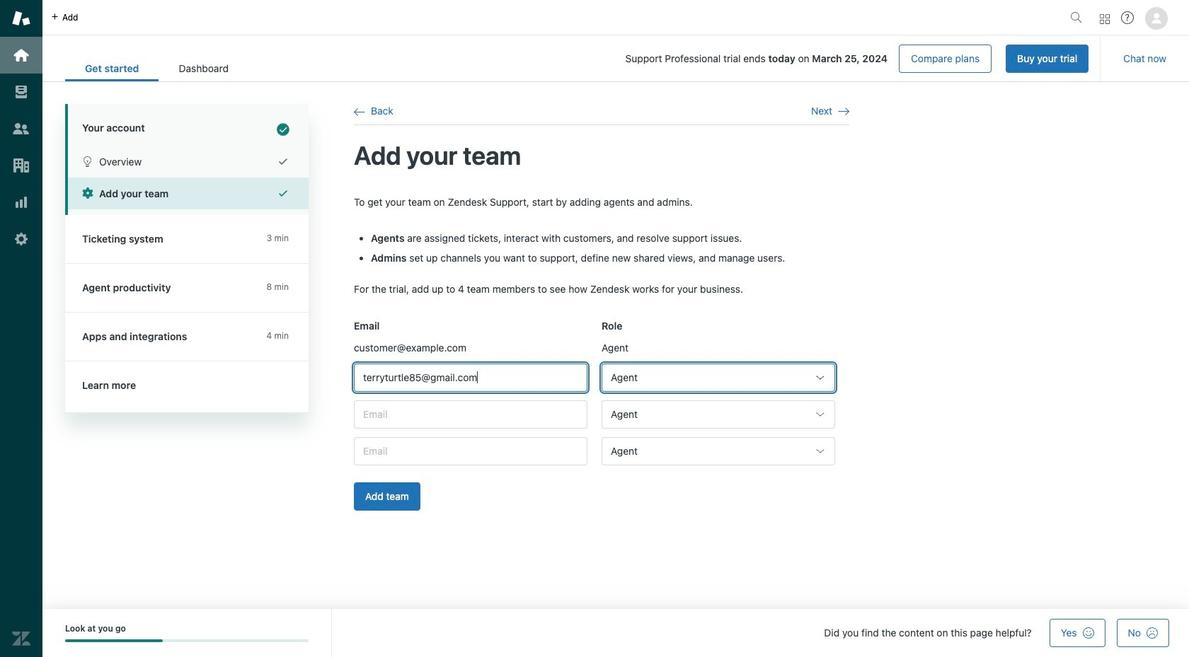 Task type: vqa. For each thing, say whether or not it's contained in the screenshot.
Select All Tickets 'option' at the left of the page
no



Task type: locate. For each thing, give the bounding box(es) containing it.
progress bar
[[65, 640, 309, 643]]

1 vertical spatial email field
[[354, 401, 588, 429]]

2 vertical spatial email field
[[354, 437, 588, 466]]

2 email field from the top
[[354, 401, 588, 429]]

reporting image
[[12, 193, 30, 212]]

get started image
[[12, 46, 30, 64]]

tab
[[159, 55, 248, 81]]

Email field
[[354, 364, 588, 392], [354, 401, 588, 429], [354, 437, 588, 466]]

heading
[[65, 104, 309, 146]]

views image
[[12, 83, 30, 101]]

main element
[[0, 0, 42, 658]]

organizations image
[[12, 156, 30, 175]]

1 email field from the top
[[354, 364, 588, 392]]

0 vertical spatial email field
[[354, 364, 588, 392]]

tab list
[[65, 55, 248, 81]]

zendesk products image
[[1100, 14, 1110, 24]]

zendesk image
[[12, 630, 30, 648]]



Task type: describe. For each thing, give the bounding box(es) containing it.
zendesk support image
[[12, 9, 30, 28]]

customers image
[[12, 120, 30, 138]]

March 25, 2024 text field
[[812, 52, 888, 64]]

3 email field from the top
[[354, 437, 588, 466]]

admin image
[[12, 230, 30, 248]]

get help image
[[1121, 11, 1134, 24]]



